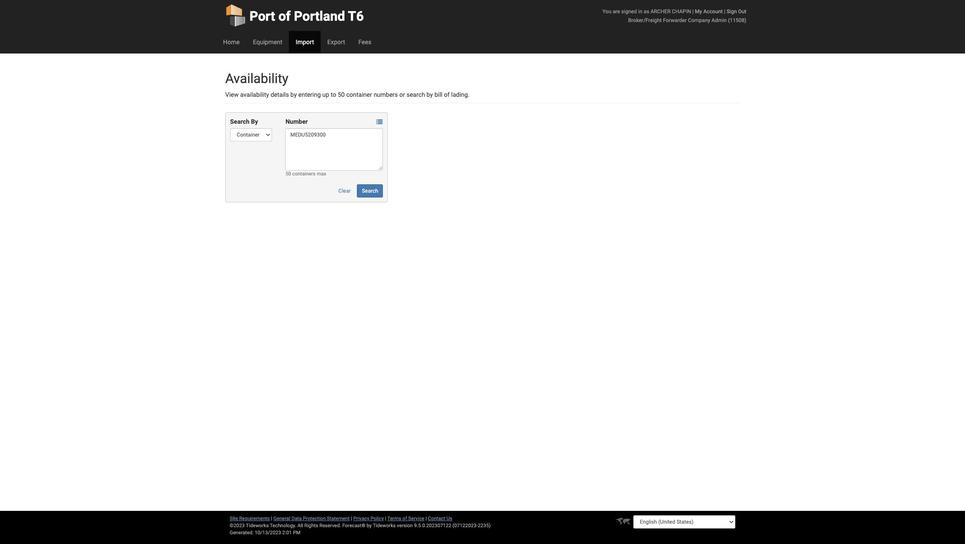 Task type: locate. For each thing, give the bounding box(es) containing it.
50 left containers
[[286, 171, 291, 177]]

by right details
[[291, 91, 297, 98]]

50 right to
[[338, 91, 345, 98]]

0 vertical spatial 50
[[338, 91, 345, 98]]

entering
[[299, 91, 321, 98]]

of up version
[[403, 516, 407, 522]]

are
[[613, 8, 620, 15]]

signed
[[622, 8, 637, 15]]

technology.
[[270, 523, 296, 529]]

to
[[331, 91, 336, 98]]

site requirements link
[[230, 516, 270, 522]]

tideworks
[[373, 523, 396, 529]]

us
[[447, 516, 453, 522]]

0 horizontal spatial of
[[279, 8, 291, 24]]

1 vertical spatial 50
[[286, 171, 291, 177]]

50
[[338, 91, 345, 98], [286, 171, 291, 177]]

details
[[271, 91, 289, 98]]

rights
[[305, 523, 318, 529]]

©2023 tideworks
[[230, 523, 269, 529]]

archer
[[651, 8, 671, 15]]

2 vertical spatial of
[[403, 516, 407, 522]]

(11508)
[[729, 17, 747, 23]]

terms
[[388, 516, 402, 522]]

policy
[[371, 516, 384, 522]]

1 vertical spatial search
[[362, 188, 378, 194]]

protection
[[303, 516, 326, 522]]

search
[[230, 118, 250, 125], [362, 188, 378, 194]]

1 horizontal spatial of
[[403, 516, 407, 522]]

version
[[397, 523, 413, 529]]

equipment
[[253, 38, 283, 46]]

search left by
[[230, 118, 250, 125]]

numbers
[[374, 91, 398, 98]]

0 vertical spatial search
[[230, 118, 250, 125]]

of
[[279, 8, 291, 24], [444, 91, 450, 98], [403, 516, 407, 522]]

2235)
[[478, 523, 491, 529]]

0 vertical spatial of
[[279, 8, 291, 24]]

port
[[250, 8, 275, 24]]

or
[[400, 91, 405, 98]]

container
[[346, 91, 372, 98]]

availability
[[225, 71, 289, 86]]

t6
[[348, 8, 364, 24]]

export button
[[321, 31, 352, 53]]

2 horizontal spatial of
[[444, 91, 450, 98]]

data
[[292, 516, 302, 522]]

reserved.
[[320, 523, 341, 529]]

my
[[695, 8, 702, 15]]

search for search
[[362, 188, 378, 194]]

general data protection statement link
[[274, 516, 350, 522]]

search by
[[230, 118, 258, 125]]

fees button
[[352, 31, 378, 53]]

service
[[409, 516, 425, 522]]

export
[[327, 38, 345, 46]]

by down privacy policy link
[[367, 523, 372, 529]]

chapin
[[672, 8, 692, 15]]

search right clear button in the left top of the page
[[362, 188, 378, 194]]

of right bill at the top of the page
[[444, 91, 450, 98]]

admin
[[712, 17, 727, 23]]

of right the port
[[279, 8, 291, 24]]

privacy
[[354, 516, 370, 522]]

you
[[603, 8, 612, 15]]

up
[[323, 91, 329, 98]]

1 horizontal spatial by
[[367, 523, 372, 529]]

of inside 'link'
[[279, 8, 291, 24]]

of inside site requirements | general data protection statement | privacy policy | terms of service | contact us ©2023 tideworks technology. all rights reserved. forecast® by tideworks version 9.5.0.202307122 (07122023-2235) generated: 10/13/2023 2:01 pm
[[403, 516, 407, 522]]

contact
[[428, 516, 446, 522]]

site
[[230, 516, 238, 522]]

privacy policy link
[[354, 516, 384, 522]]

import button
[[289, 31, 321, 53]]

by
[[291, 91, 297, 98], [427, 91, 433, 98], [367, 523, 372, 529]]

10/13/2023
[[255, 530, 281, 536]]

forwarder
[[663, 17, 687, 23]]

equipment button
[[246, 31, 289, 53]]

fees
[[359, 38, 372, 46]]

|
[[693, 8, 694, 15], [725, 8, 726, 15], [271, 516, 272, 522], [351, 516, 352, 522], [385, 516, 386, 522], [426, 516, 427, 522]]

(07122023-
[[453, 523, 478, 529]]

| up 9.5.0.202307122
[[426, 516, 427, 522]]

number
[[286, 118, 308, 125]]

2:01
[[282, 530, 292, 536]]

1 vertical spatial of
[[444, 91, 450, 98]]

as
[[644, 8, 650, 15]]

requirements
[[239, 516, 270, 522]]

view
[[225, 91, 239, 98]]

site requirements | general data protection statement | privacy policy | terms of service | contact us ©2023 tideworks technology. all rights reserved. forecast® by tideworks version 9.5.0.202307122 (07122023-2235) generated: 10/13/2023 2:01 pm
[[230, 516, 491, 536]]

clear
[[339, 188, 351, 194]]

| left sign
[[725, 8, 726, 15]]

1 horizontal spatial search
[[362, 188, 378, 194]]

search inside 'button'
[[362, 188, 378, 194]]

0 horizontal spatial search
[[230, 118, 250, 125]]

containers
[[292, 171, 316, 177]]

by inside site requirements | general data protection statement | privacy policy | terms of service | contact us ©2023 tideworks technology. all rights reserved. forecast® by tideworks version 9.5.0.202307122 (07122023-2235) generated: 10/13/2023 2:01 pm
[[367, 523, 372, 529]]

by left bill at the top of the page
[[427, 91, 433, 98]]



Task type: describe. For each thing, give the bounding box(es) containing it.
search button
[[357, 184, 383, 198]]

home
[[223, 38, 240, 46]]

broker/freight
[[629, 17, 662, 23]]

by
[[251, 118, 258, 125]]

company
[[688, 17, 711, 23]]

search
[[407, 91, 425, 98]]

general
[[274, 516, 290, 522]]

search for search by
[[230, 118, 250, 125]]

2 horizontal spatial by
[[427, 91, 433, 98]]

| up tideworks
[[385, 516, 386, 522]]

all
[[298, 523, 303, 529]]

9.5.0.202307122
[[414, 523, 452, 529]]

max
[[317, 171, 326, 177]]

home button
[[217, 31, 246, 53]]

sign
[[727, 8, 737, 15]]

out
[[739, 8, 747, 15]]

lading.
[[451, 91, 470, 98]]

forecast®
[[343, 523, 366, 529]]

Number text field
[[286, 128, 383, 171]]

port of portland t6 link
[[225, 0, 364, 31]]

bill
[[435, 91, 443, 98]]

statement
[[327, 516, 350, 522]]

clear button
[[334, 184, 356, 198]]

you are signed in as archer chapin | my account | sign out broker/freight forwarder company admin (11508)
[[603, 8, 747, 23]]

| left general
[[271, 516, 272, 522]]

import
[[296, 38, 314, 46]]

portland
[[294, 8, 345, 24]]

availability
[[240, 91, 269, 98]]

pm
[[293, 530, 301, 536]]

in
[[639, 8, 643, 15]]

1 horizontal spatial 50
[[338, 91, 345, 98]]

port of portland t6
[[250, 8, 364, 24]]

view availability details by entering up to 50 container numbers or search by bill of lading.
[[225, 91, 470, 98]]

generated:
[[230, 530, 254, 536]]

| left my
[[693, 8, 694, 15]]

my account link
[[695, 8, 723, 15]]

sign out link
[[727, 8, 747, 15]]

0 horizontal spatial 50
[[286, 171, 291, 177]]

0 horizontal spatial by
[[291, 91, 297, 98]]

50 containers max
[[286, 171, 326, 177]]

terms of service link
[[388, 516, 425, 522]]

contact us link
[[428, 516, 453, 522]]

show list image
[[377, 119, 383, 125]]

| up forecast® on the bottom left
[[351, 516, 352, 522]]

account
[[704, 8, 723, 15]]



Task type: vqa. For each thing, say whether or not it's contained in the screenshot.
"$0.00"
no



